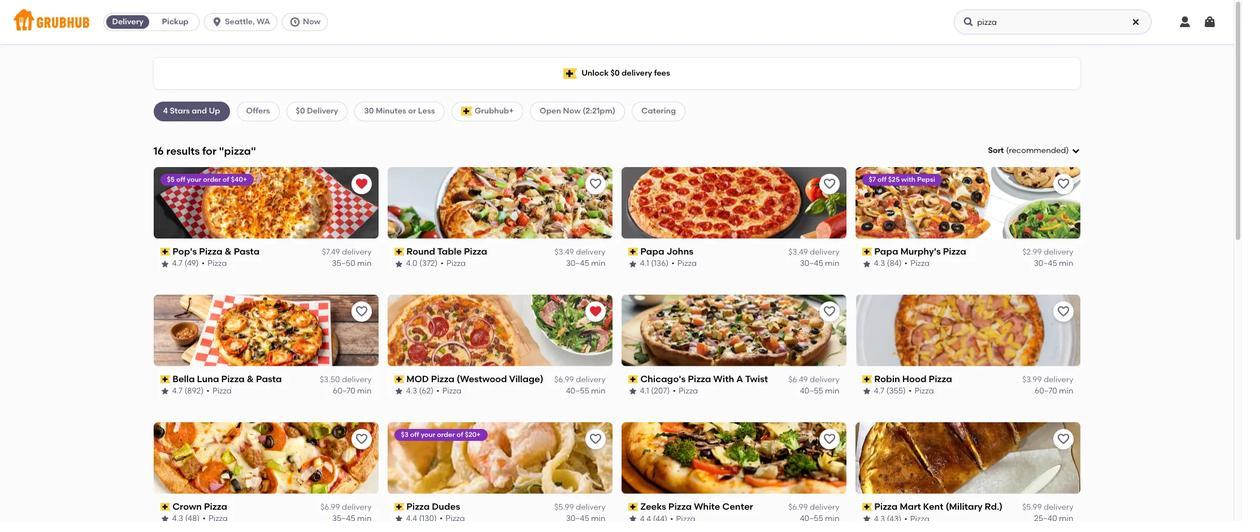 Task type: vqa. For each thing, say whether or not it's contained in the screenshot.
bottom food
no



Task type: describe. For each thing, give the bounding box(es) containing it.
with
[[901, 176, 915, 184]]

(49)
[[184, 259, 199, 269]]

delivery for bella luna pizza & pasta
[[342, 375, 372, 385]]

grubhub plus flag logo image for unlock $0 delivery fees
[[563, 68, 577, 79]]

papa johns logo image
[[621, 167, 846, 239]]

pizza down bella luna pizza & pasta
[[212, 387, 232, 396]]

30 minutes or less
[[364, 106, 435, 116]]

$7
[[869, 176, 876, 184]]

grubhub plus flag logo image for grubhub+
[[461, 107, 472, 116]]

white
[[694, 502, 720, 512]]

order for dudes
[[437, 431, 455, 439]]

(892)
[[184, 387, 204, 396]]

catering
[[641, 106, 676, 116]]

30–45 for papa murphy's pizza
[[1034, 259, 1057, 269]]

save this restaurant image for zeeks pizza white center
[[822, 433, 836, 446]]

(207)
[[651, 387, 670, 396]]

$20+
[[465, 431, 481, 439]]

star icon image for mod pizza (westwood village)
[[394, 387, 403, 396]]

$3.49 delivery for papa johns
[[788, 248, 839, 257]]

hood
[[902, 374, 927, 385]]

chicago's pizza with a twist
[[640, 374, 768, 385]]

$3.99 delivery
[[1022, 375, 1073, 385]]

seattle, wa button
[[204, 13, 282, 31]]

fees
[[654, 68, 670, 78]]

subscription pass image for zeeks pizza white center
[[628, 503, 638, 511]]

pizza left 'dudes'
[[406, 502, 430, 512]]

round table pizza
[[406, 246, 487, 257]]

1 vertical spatial $0
[[296, 106, 305, 116]]

zeeks pizza white center logo image
[[621, 422, 846, 494]]

save this restaurant image for chicago's pizza with a twist
[[822, 305, 836, 319]]

35–50 min
[[332, 259, 372, 269]]

• pizza for chicago's pizza with a twist
[[673, 387, 698, 396]]

16
[[153, 144, 164, 157]]

unlock $0 delivery fees
[[582, 68, 670, 78]]

pickup
[[162, 17, 189, 27]]

pizza right the pop's
[[199, 246, 222, 257]]

60–70 min for robin hood pizza
[[1035, 387, 1073, 396]]

pizza left with
[[688, 374, 711, 385]]

• for bella luna pizza & pasta
[[206, 387, 210, 396]]

star icon image for papa johns
[[628, 260, 637, 269]]

4.3 (62)
[[406, 387, 433, 396]]

star icon image for pizza dudes
[[394, 515, 403, 522]]

papa murphy's pizza
[[874, 246, 966, 257]]

mart
[[900, 502, 921, 512]]

40–55 for chicago's pizza with a twist
[[800, 387, 823, 396]]

subscription pass image for crown pizza
[[160, 503, 170, 511]]

4.1 for papa johns
[[640, 259, 649, 269]]

chicago's
[[640, 374, 686, 385]]

or
[[408, 106, 416, 116]]

save this restaurant button for crown pizza
[[351, 429, 372, 450]]

with
[[713, 374, 734, 385]]

60–70 for bella luna pizza & pasta
[[333, 387, 355, 396]]

less
[[418, 106, 435, 116]]

delivery for papa johns
[[810, 248, 839, 257]]

$6.99 delivery for crown pizza
[[320, 503, 372, 512]]

robin
[[874, 374, 900, 385]]

pop's pizza & pasta
[[172, 246, 260, 257]]

(84)
[[887, 259, 902, 269]]

)
[[1066, 146, 1069, 155]]

0 vertical spatial pasta
[[234, 246, 260, 257]]

• for robin hood pizza
[[909, 387, 912, 396]]

star icon image for bella luna pizza & pasta
[[160, 387, 169, 396]]

twist
[[745, 374, 768, 385]]

off for papa murphy's pizza
[[877, 176, 887, 184]]

of for pizza
[[223, 176, 229, 184]]

pop's pizza & pasta logo image
[[153, 167, 378, 239]]

min for mod pizza (westwood village)
[[591, 387, 605, 396]]

pizza right murphy's
[[943, 246, 966, 257]]

dudes
[[432, 502, 460, 512]]

minutes
[[376, 106, 406, 116]]

0 vertical spatial saved restaurant button
[[351, 174, 372, 194]]

delivery for round table pizza
[[576, 248, 605, 257]]

subscription pass image for pop's pizza & pasta
[[160, 248, 170, 256]]

star icon image for chicago's pizza with a twist
[[628, 387, 637, 396]]

min for pop's pizza & pasta
[[357, 259, 372, 269]]

$5
[[167, 176, 175, 184]]

bella luna pizza & pasta logo image
[[153, 295, 378, 367]]

$0 delivery
[[296, 106, 338, 116]]

results
[[166, 144, 200, 157]]

luna
[[197, 374, 219, 385]]

$5 off your order of $40+
[[167, 176, 247, 184]]

offers
[[246, 106, 270, 116]]

$3.49 delivery for round table pizza
[[554, 248, 605, 257]]

min for papa johns
[[825, 259, 839, 269]]

delivery for pizza dudes
[[576, 503, 605, 512]]

star icon image for zeeks pizza white center
[[628, 515, 637, 522]]

mod pizza (westwood village) logo image
[[387, 295, 612, 367]]

open
[[540, 106, 561, 116]]

subscription pass image for pizza mart kent (military rd.)
[[862, 503, 872, 511]]

delivery for zeeks pizza white center
[[810, 503, 839, 512]]

4.3 for mod pizza (westwood village)
[[406, 387, 417, 396]]

subscription pass image for pizza dudes
[[394, 503, 404, 511]]

0 vertical spatial &
[[225, 246, 232, 257]]

4.7 (49)
[[172, 259, 199, 269]]

zeeks pizza white center
[[640, 502, 753, 512]]

robin hood pizza
[[874, 374, 952, 385]]

1 horizontal spatial saved restaurant button
[[585, 302, 605, 322]]

svg image inside field
[[1071, 146, 1080, 155]]

subscription pass image for papa murphy's pizza
[[862, 248, 872, 256]]

$6.99 for crown pizza
[[320, 503, 340, 512]]

pickup button
[[152, 13, 199, 31]]

kent
[[923, 502, 943, 512]]

4.3 (84)
[[874, 259, 902, 269]]

$3.49 for papa johns
[[788, 248, 808, 257]]

village)
[[509, 374, 543, 385]]

mod pizza (westwood village)
[[406, 374, 543, 385]]

• pizza for robin hood pizza
[[909, 387, 934, 396]]

40–55 for mod pizza (westwood village)
[[566, 387, 589, 396]]

bella
[[172, 374, 195, 385]]

johns
[[666, 246, 693, 257]]

4.7 (355)
[[874, 387, 906, 396]]

now button
[[282, 13, 332, 31]]

• for papa murphy's pizza
[[904, 259, 908, 269]]

murphy's
[[900, 246, 941, 257]]

save this restaurant button for papa johns
[[819, 174, 839, 194]]

pizza down papa murphy's pizza
[[910, 259, 930, 269]]

crown pizza
[[172, 502, 227, 512]]

40–55 min for mod pizza (westwood village)
[[566, 387, 605, 396]]

$3.49 for round table pizza
[[554, 248, 574, 257]]

wa
[[257, 17, 270, 27]]

(westwood
[[457, 374, 507, 385]]

pizza left mart
[[874, 502, 898, 512]]

• pizza for mod pizza (westwood village)
[[436, 387, 462, 396]]

40–55 min for chicago's pizza with a twist
[[800, 387, 839, 396]]

pizza right hood
[[929, 374, 952, 385]]

pepsi
[[917, 176, 935, 184]]

1 vertical spatial delivery
[[307, 106, 338, 116]]

delivery inside button
[[112, 17, 143, 27]]

rd.)
[[985, 502, 1003, 512]]

4.7 for robin hood pizza
[[874, 387, 884, 396]]

(
[[1006, 146, 1009, 155]]

save this restaurant image for robin hood pizza
[[1056, 305, 1070, 319]]

your for pop's
[[187, 176, 201, 184]]

(372)
[[419, 259, 438, 269]]

star icon image for pizza mart kent (military rd.)
[[862, 515, 871, 522]]

pizza right table
[[464, 246, 487, 257]]

save this restaurant image for bella luna pizza & pasta
[[355, 305, 368, 319]]

(2:21pm)
[[583, 106, 615, 116]]

saved restaurant image
[[589, 305, 602, 319]]

$3.50
[[320, 375, 340, 385]]

pizza down 'pop's pizza & pasta' at left
[[207, 259, 227, 269]]

papa johns
[[640, 246, 693, 257]]

delivery for pizza mart kent (military rd.)
[[1044, 503, 1073, 512]]

pizza dudes logo image
[[387, 422, 612, 494]]

$6.99 for mod pizza (westwood village)
[[554, 375, 574, 385]]

zeeks
[[640, 502, 666, 512]]

• pizza for round table pizza
[[441, 259, 466, 269]]

grubhub+
[[475, 106, 514, 116]]

$5.99 for pizza mart kent (military rd.)
[[1022, 503, 1042, 512]]

main navigation navigation
[[0, 0, 1234, 44]]

4.1 (136)
[[640, 259, 669, 269]]

"pizza"
[[219, 144, 256, 157]]

60–70 for robin hood pizza
[[1035, 387, 1057, 396]]

30
[[364, 106, 374, 116]]

1 horizontal spatial &
[[247, 374, 254, 385]]

star icon image for pop's pizza & pasta
[[160, 260, 169, 269]]

• pizza for papa murphy's pizza
[[904, 259, 930, 269]]

subscription pass image for robin hood pizza
[[862, 376, 872, 384]]



Task type: locate. For each thing, give the bounding box(es) containing it.
0 vertical spatial delivery
[[112, 17, 143, 27]]

now right wa
[[303, 17, 321, 27]]

subscription pass image left the chicago's
[[628, 376, 638, 384]]

2 $5.99 delivery from the left
[[1022, 503, 1073, 512]]

4.7 down the pop's
[[172, 259, 183, 269]]

subscription pass image for mod pizza (westwood village)
[[394, 376, 404, 384]]

svg image
[[211, 16, 223, 28], [289, 16, 301, 28], [1071, 146, 1080, 155]]

star icon image
[[160, 260, 169, 269], [394, 260, 403, 269], [628, 260, 637, 269], [862, 260, 871, 269], [160, 387, 169, 396], [394, 387, 403, 396], [628, 387, 637, 396], [862, 387, 871, 396], [160, 515, 169, 522], [394, 515, 403, 522], [628, 515, 637, 522], [862, 515, 871, 522]]

papa
[[640, 246, 664, 257], [874, 246, 898, 257]]

1 horizontal spatial 60–70
[[1035, 387, 1057, 396]]

1 horizontal spatial delivery
[[307, 106, 338, 116]]

60–70 down $3.50 delivery
[[333, 387, 355, 396]]

4.1 (207)
[[640, 387, 670, 396]]

1 60–70 from the left
[[333, 387, 355, 396]]

& right luna
[[247, 374, 254, 385]]

0 horizontal spatial off
[[176, 176, 185, 184]]

4.7 (892)
[[172, 387, 204, 396]]

4
[[163, 106, 168, 116]]

pizza right crown
[[204, 502, 227, 512]]

svg image right )
[[1071, 146, 1080, 155]]

min for round table pizza
[[591, 259, 605, 269]]

svg image inside "now" button
[[289, 16, 301, 28]]

grubhub plus flag logo image
[[563, 68, 577, 79], [461, 107, 472, 116]]

1 horizontal spatial $6.99
[[554, 375, 574, 385]]

2 40–55 min from the left
[[800, 387, 839, 396]]

table
[[437, 246, 462, 257]]

off for pop's pizza & pasta
[[176, 176, 185, 184]]

2 60–70 from the left
[[1035, 387, 1057, 396]]

papa for papa johns
[[640, 246, 664, 257]]

pizza right zeeks
[[668, 502, 692, 512]]

mod
[[406, 374, 429, 385]]

$5.99 delivery
[[554, 503, 605, 512], [1022, 503, 1073, 512]]

1 40–55 min from the left
[[566, 387, 605, 396]]

pizza dudes
[[406, 502, 460, 512]]

save this restaurant button for round table pizza
[[585, 174, 605, 194]]

1 horizontal spatial of
[[457, 431, 463, 439]]

save this restaurant button
[[585, 174, 605, 194], [819, 174, 839, 194], [1053, 174, 1073, 194], [351, 302, 372, 322], [819, 302, 839, 322], [1053, 302, 1073, 322], [351, 429, 372, 450], [585, 429, 605, 450], [819, 429, 839, 450], [1053, 429, 1073, 450]]

(355)
[[886, 387, 906, 396]]

subscription pass image left crown
[[160, 503, 170, 511]]

min
[[357, 259, 372, 269], [591, 259, 605, 269], [825, 259, 839, 269], [1059, 259, 1073, 269], [357, 387, 372, 396], [591, 387, 605, 396], [825, 387, 839, 396], [1059, 387, 1073, 396]]

1 30–45 from the left
[[566, 259, 589, 269]]

•
[[202, 259, 205, 269], [441, 259, 444, 269], [671, 259, 675, 269], [904, 259, 908, 269], [206, 387, 210, 396], [436, 387, 439, 396], [673, 387, 676, 396], [909, 387, 912, 396]]

crown pizza logo image
[[153, 422, 378, 494]]

(military
[[946, 502, 983, 512]]

open now (2:21pm)
[[540, 106, 615, 116]]

your right $5
[[187, 176, 201, 184]]

subscription pass image left papa johns
[[628, 248, 638, 256]]

4.1 left (207) at bottom
[[640, 387, 649, 396]]

0 horizontal spatial $6.99 delivery
[[320, 503, 372, 512]]

• pizza down hood
[[909, 387, 934, 396]]

60–70 min down $3.50 delivery
[[333, 387, 372, 396]]

1 horizontal spatial 30–45
[[800, 259, 823, 269]]

grubhub plus flag logo image left unlock
[[563, 68, 577, 79]]

• for mod pizza (westwood village)
[[436, 387, 439, 396]]

• right (49) on the left of page
[[202, 259, 205, 269]]

0 vertical spatial 4.3
[[874, 259, 885, 269]]

pizza down johns
[[677, 259, 697, 269]]

delivery for pop's pizza & pasta
[[342, 248, 372, 257]]

1 horizontal spatial $5.99
[[1022, 503, 1042, 512]]

1 horizontal spatial papa
[[874, 246, 898, 257]]

a
[[736, 374, 743, 385]]

4.3 for papa murphy's pizza
[[874, 259, 885, 269]]

off right '$3'
[[410, 431, 419, 439]]

recommended
[[1009, 146, 1066, 155]]

of left $40+
[[223, 176, 229, 184]]

save this restaurant button for zeeks pizza white center
[[819, 429, 839, 450]]

0 horizontal spatial papa
[[640, 246, 664, 257]]

min for papa murphy's pizza
[[1059, 259, 1073, 269]]

1 horizontal spatial svg image
[[289, 16, 301, 28]]

delivery
[[622, 68, 652, 78], [342, 248, 372, 257], [576, 248, 605, 257], [810, 248, 839, 257], [1044, 248, 1073, 257], [342, 375, 372, 385], [576, 375, 605, 385], [810, 375, 839, 385], [1044, 375, 1073, 385], [342, 503, 372, 512], [576, 503, 605, 512], [810, 503, 839, 512], [1044, 503, 1073, 512]]

pizza mart kent (military rd.) logo image
[[855, 422, 1080, 494]]

for
[[202, 144, 216, 157]]

30–45 min
[[566, 259, 605, 269], [800, 259, 839, 269], [1034, 259, 1073, 269]]

papa up 4.3 (84)
[[874, 246, 898, 257]]

(136)
[[651, 259, 669, 269]]

0 horizontal spatial now
[[303, 17, 321, 27]]

delivery left pickup
[[112, 17, 143, 27]]

1 vertical spatial your
[[421, 431, 435, 439]]

0 vertical spatial your
[[187, 176, 201, 184]]

$0 right unlock
[[611, 68, 620, 78]]

60–70 min down $3.99 delivery
[[1035, 387, 1073, 396]]

order left $20+
[[437, 431, 455, 439]]

2 horizontal spatial 30–45 min
[[1034, 259, 1073, 269]]

pizza down hood
[[915, 387, 934, 396]]

2 horizontal spatial off
[[877, 176, 887, 184]]

$6.99 delivery for zeeks pizza white center
[[788, 503, 839, 512]]

$0
[[611, 68, 620, 78], [296, 106, 305, 116]]

30–45 min for papa johns
[[800, 259, 839, 269]]

$6.99 for zeeks pizza white center
[[788, 503, 808, 512]]

• pizza for papa johns
[[671, 259, 697, 269]]

1 vertical spatial &
[[247, 374, 254, 385]]

subscription pass image
[[628, 248, 638, 256], [394, 376, 404, 384], [628, 376, 638, 384], [862, 376, 872, 384], [394, 503, 404, 511], [862, 503, 872, 511]]

• pizza right '(62)'
[[436, 387, 462, 396]]

1 horizontal spatial 4.3
[[874, 259, 885, 269]]

2 40–55 from the left
[[800, 387, 823, 396]]

none field containing sort
[[988, 145, 1080, 157]]

unlock
[[582, 68, 609, 78]]

min for robin hood pizza
[[1059, 387, 1073, 396]]

saved restaurant image
[[355, 177, 368, 191]]

2 $3.49 from the left
[[788, 248, 808, 257]]

& right the pop's
[[225, 246, 232, 257]]

subscription pass image left "mod"
[[394, 376, 404, 384]]

sort ( recommended )
[[988, 146, 1069, 155]]

$7.49
[[322, 248, 340, 257]]

0 horizontal spatial $0
[[296, 106, 305, 116]]

saved restaurant button
[[351, 174, 372, 194], [585, 302, 605, 322]]

4.7
[[172, 259, 183, 269], [172, 387, 183, 396], [874, 387, 884, 396]]

0 horizontal spatial saved restaurant button
[[351, 174, 372, 194]]

$5.99 delivery for pizza dudes
[[554, 503, 605, 512]]

1 30–45 min from the left
[[566, 259, 605, 269]]

1 horizontal spatial off
[[410, 431, 419, 439]]

0 horizontal spatial &
[[225, 246, 232, 257]]

order for pizza
[[203, 176, 221, 184]]

• down robin hood pizza at the bottom
[[909, 387, 912, 396]]

now right open
[[563, 106, 581, 116]]

your
[[187, 176, 201, 184], [421, 431, 435, 439]]

60–70 down $3.99 delivery
[[1035, 387, 1057, 396]]

subscription pass image for papa johns
[[628, 248, 638, 256]]

• right '(62)'
[[436, 387, 439, 396]]

1 vertical spatial 4.3
[[406, 387, 417, 396]]

grubhub plus flag logo image left grubhub+
[[461, 107, 472, 116]]

delivery for chicago's pizza with a twist
[[810, 375, 839, 385]]

chicago's pizza with a twist logo image
[[621, 295, 846, 367]]

0 horizontal spatial 40–55 min
[[566, 387, 605, 396]]

subscription pass image left papa murphy's pizza
[[862, 248, 872, 256]]

0 horizontal spatial $5.99
[[554, 503, 574, 512]]

0 horizontal spatial 30–45
[[566, 259, 589, 269]]

1 horizontal spatial order
[[437, 431, 455, 439]]

1 60–70 min from the left
[[333, 387, 372, 396]]

30–45 min for papa murphy's pizza
[[1034, 259, 1073, 269]]

star icon image for papa murphy's pizza
[[862, 260, 871, 269]]

• for chicago's pizza with a twist
[[673, 387, 676, 396]]

1 4.1 from the top
[[640, 259, 649, 269]]

save this restaurant button for chicago's pizza with a twist
[[819, 302, 839, 322]]

and
[[192, 106, 207, 116]]

2 4.1 from the top
[[640, 387, 649, 396]]

• pizza for pop's pizza & pasta
[[202, 259, 227, 269]]

0 horizontal spatial 60–70
[[333, 387, 355, 396]]

svg image for now
[[289, 16, 301, 28]]

subscription pass image for round table pizza
[[394, 248, 404, 256]]

• right (207) at bottom
[[673, 387, 676, 396]]

delivery for mod pizza (westwood village)
[[576, 375, 605, 385]]

subscription pass image left the pop's
[[160, 248, 170, 256]]

$40+
[[231, 176, 247, 184]]

off
[[176, 176, 185, 184], [877, 176, 887, 184], [410, 431, 419, 439]]

3 30–45 min from the left
[[1034, 259, 1073, 269]]

order left $40+
[[203, 176, 221, 184]]

1 horizontal spatial now
[[563, 106, 581, 116]]

star icon image for round table pizza
[[394, 260, 403, 269]]

subscription pass image left 'bella'
[[160, 376, 170, 384]]

1 vertical spatial grubhub plus flag logo image
[[461, 107, 472, 116]]

1 vertical spatial of
[[457, 431, 463, 439]]

1 $5.99 delivery from the left
[[554, 503, 605, 512]]

crown
[[172, 502, 202, 512]]

• pizza down bella luna pizza & pasta
[[206, 387, 232, 396]]

off right $7
[[877, 176, 887, 184]]

pop's
[[172, 246, 197, 257]]

svg image
[[1178, 15, 1192, 29], [1203, 15, 1217, 29], [963, 16, 974, 28], [1131, 18, 1140, 27]]

• pizza down chicago's pizza with a twist
[[673, 387, 698, 396]]

now inside button
[[303, 17, 321, 27]]

svg image inside seattle, wa button
[[211, 16, 223, 28]]

stars
[[170, 106, 190, 116]]

1 horizontal spatial $3.49 delivery
[[788, 248, 839, 257]]

30–45 for round table pizza
[[566, 259, 589, 269]]

• pizza down table
[[441, 259, 466, 269]]

pizza mart kent (military rd.)
[[874, 502, 1003, 512]]

2 60–70 min from the left
[[1035, 387, 1073, 396]]

2 horizontal spatial 30–45
[[1034, 259, 1057, 269]]

$3.50 delivery
[[320, 375, 372, 385]]

pasta
[[234, 246, 260, 257], [256, 374, 282, 385]]

4.7 down robin
[[874, 387, 884, 396]]

1 horizontal spatial 60–70 min
[[1035, 387, 1073, 396]]

4.1 for chicago's pizza with a twist
[[640, 387, 649, 396]]

35–50
[[332, 259, 355, 269]]

4.0 (372)
[[406, 259, 438, 269]]

pasta down the pop's pizza & pasta logo at left
[[234, 246, 260, 257]]

$3 off your order of $20+
[[401, 431, 481, 439]]

1 horizontal spatial $0
[[611, 68, 620, 78]]

pizza right '(62)'
[[442, 387, 462, 396]]

save this restaurant image
[[822, 177, 836, 191], [1056, 177, 1070, 191], [1056, 305, 1070, 319], [822, 433, 836, 446], [1056, 433, 1070, 446]]

0 horizontal spatial order
[[203, 176, 221, 184]]

4.0
[[406, 259, 417, 269]]

0 horizontal spatial delivery
[[112, 17, 143, 27]]

subscription pass image left round
[[394, 248, 404, 256]]

2 30–45 min from the left
[[800, 259, 839, 269]]

2 horizontal spatial svg image
[[1071, 146, 1080, 155]]

1 papa from the left
[[640, 246, 664, 257]]

• pizza down papa murphy's pizza
[[904, 259, 930, 269]]

• down luna
[[206, 387, 210, 396]]

1 vertical spatial pasta
[[256, 374, 282, 385]]

subscription pass image left mart
[[862, 503, 872, 511]]

your for pizza
[[421, 431, 435, 439]]

0 horizontal spatial 40–55
[[566, 387, 589, 396]]

order
[[203, 176, 221, 184], [437, 431, 455, 439]]

pizza down chicago's pizza with a twist
[[679, 387, 698, 396]]

save this restaurant image
[[589, 177, 602, 191], [355, 305, 368, 319], [822, 305, 836, 319], [355, 433, 368, 446], [589, 433, 602, 446]]

pizza right luna
[[221, 374, 245, 385]]

$25
[[888, 176, 900, 184]]

2 papa from the left
[[874, 246, 898, 257]]

subscription pass image for chicago's pizza with a twist
[[628, 376, 638, 384]]

1 horizontal spatial $5.99 delivery
[[1022, 503, 1073, 512]]

delivery for papa murphy's pizza
[[1044, 248, 1073, 257]]

$5.99
[[554, 503, 574, 512], [1022, 503, 1042, 512]]

svg image right wa
[[289, 16, 301, 28]]

center
[[722, 502, 753, 512]]

0 vertical spatial of
[[223, 176, 229, 184]]

$6.99 delivery
[[554, 375, 605, 385], [320, 503, 372, 512], [788, 503, 839, 512]]

$3.49
[[554, 248, 574, 257], [788, 248, 808, 257]]

• pizza down johns
[[671, 259, 697, 269]]

None field
[[988, 145, 1080, 157]]

2 horizontal spatial $6.99 delivery
[[788, 503, 839, 512]]

sort
[[988, 146, 1004, 155]]

(62)
[[419, 387, 433, 396]]

1 vertical spatial now
[[563, 106, 581, 116]]

$3
[[401, 431, 409, 439]]

robin hood pizza logo image
[[855, 295, 1080, 367]]

16 results for "pizza"
[[153, 144, 256, 157]]

seattle,
[[225, 17, 255, 27]]

1 horizontal spatial $3.49
[[788, 248, 808, 257]]

• for round table pizza
[[441, 259, 444, 269]]

0 horizontal spatial $5.99 delivery
[[554, 503, 605, 512]]

$0 right "offers" on the top left of page
[[296, 106, 305, 116]]

2 30–45 from the left
[[800, 259, 823, 269]]

2 horizontal spatial $6.99
[[788, 503, 808, 512]]

• pizza down 'pop's pizza & pasta' at left
[[202, 259, 227, 269]]

1 40–55 from the left
[[566, 387, 589, 396]]

0 horizontal spatial svg image
[[211, 16, 223, 28]]

4.1
[[640, 259, 649, 269], [640, 387, 649, 396]]

save this restaurant image for round table pizza
[[589, 177, 602, 191]]

off for pizza dudes
[[410, 431, 419, 439]]

off right $5
[[176, 176, 185, 184]]

round table pizza logo image
[[387, 167, 612, 239]]

1 horizontal spatial 30–45 min
[[800, 259, 839, 269]]

4.7 down 'bella'
[[172, 387, 183, 396]]

delivery button
[[104, 13, 152, 31]]

0 vertical spatial now
[[303, 17, 321, 27]]

0 horizontal spatial $3.49 delivery
[[554, 248, 605, 257]]

save this restaurant image for crown pizza
[[355, 433, 368, 446]]

1 horizontal spatial 40–55
[[800, 387, 823, 396]]

subscription pass image left pizza dudes
[[394, 503, 404, 511]]

0 vertical spatial grubhub plus flag logo image
[[563, 68, 577, 79]]

pizza
[[199, 246, 222, 257], [464, 246, 487, 257], [943, 246, 966, 257], [207, 259, 227, 269], [446, 259, 466, 269], [677, 259, 697, 269], [910, 259, 930, 269], [221, 374, 245, 385], [431, 374, 454, 385], [688, 374, 711, 385], [929, 374, 952, 385], [212, 387, 232, 396], [442, 387, 462, 396], [679, 387, 698, 396], [915, 387, 934, 396], [204, 502, 227, 512], [406, 502, 430, 512], [668, 502, 692, 512], [874, 502, 898, 512]]

1 vertical spatial saved restaurant button
[[585, 302, 605, 322]]

$3.99
[[1022, 375, 1042, 385]]

30–45 min for round table pizza
[[566, 259, 605, 269]]

pasta down bella luna pizza & pasta logo
[[256, 374, 282, 385]]

0 horizontal spatial 60–70 min
[[333, 387, 372, 396]]

0 horizontal spatial of
[[223, 176, 229, 184]]

$5.99 for pizza dudes
[[554, 503, 574, 512]]

save this restaurant image for pizza mart kent (military rd.)
[[1056, 433, 1070, 446]]

1 horizontal spatial 40–55 min
[[800, 387, 839, 396]]

svg image left seattle, at the left top of page
[[211, 16, 223, 28]]

papa murphy's pizza logo image
[[855, 167, 1080, 239]]

4.3 down "mod"
[[406, 387, 417, 396]]

60–70 min
[[333, 387, 372, 396], [1035, 387, 1073, 396]]

0 horizontal spatial $3.49
[[554, 248, 574, 257]]

0 horizontal spatial $6.99
[[320, 503, 340, 512]]

seattle, wa
[[225, 17, 270, 27]]

0 horizontal spatial your
[[187, 176, 201, 184]]

0 vertical spatial order
[[203, 176, 221, 184]]

0 vertical spatial 4.1
[[640, 259, 649, 269]]

1 $3.49 delivery from the left
[[554, 248, 605, 257]]

papa for papa murphy's pizza
[[874, 246, 898, 257]]

subscription pass image left robin
[[862, 376, 872, 384]]

Search for food, convenience, alcohol... search field
[[954, 10, 1152, 34]]

min for bella luna pizza & pasta
[[357, 387, 372, 396]]

$5.99 delivery for pizza mart kent (military rd.)
[[1022, 503, 1073, 512]]

$2.99
[[1022, 248, 1042, 257]]

delivery
[[112, 17, 143, 27], [307, 106, 338, 116]]

4.3 left (84)
[[874, 259, 885, 269]]

1 horizontal spatial grubhub plus flag logo image
[[563, 68, 577, 79]]

pizza down table
[[446, 259, 466, 269]]

save this restaurant button for bella luna pizza & pasta
[[351, 302, 372, 322]]

delivery left 30
[[307, 106, 338, 116]]

1 vertical spatial 4.1
[[640, 387, 649, 396]]

$6.49
[[788, 375, 808, 385]]

4 stars and up
[[163, 106, 220, 116]]

4.3
[[874, 259, 885, 269], [406, 387, 417, 396]]

2 $5.99 from the left
[[1022, 503, 1042, 512]]

$7.49 delivery
[[322, 248, 372, 257]]

• for pop's pizza & pasta
[[202, 259, 205, 269]]

1 vertical spatial order
[[437, 431, 455, 439]]

papa up the 4.1 (136)
[[640, 246, 664, 257]]

save this restaurant button for pizza mart kent (military rd.)
[[1053, 429, 1073, 450]]

delivery for robin hood pizza
[[1044, 375, 1073, 385]]

1 $3.49 from the left
[[554, 248, 574, 257]]

delivery for crown pizza
[[342, 503, 372, 512]]

• right (84)
[[904, 259, 908, 269]]

30–45 for papa johns
[[800, 259, 823, 269]]

1 horizontal spatial $6.99 delivery
[[554, 375, 605, 385]]

• pizza for bella luna pizza & pasta
[[206, 387, 232, 396]]

star icon image for crown pizza
[[160, 515, 169, 522]]

your right '$3'
[[421, 431, 435, 439]]

• down round table pizza
[[441, 259, 444, 269]]

0 horizontal spatial 4.3
[[406, 387, 417, 396]]

• for papa johns
[[671, 259, 675, 269]]

subscription pass image
[[160, 248, 170, 256], [394, 248, 404, 256], [862, 248, 872, 256], [160, 376, 170, 384], [160, 503, 170, 511], [628, 503, 638, 511]]

pizza up '(62)'
[[431, 374, 454, 385]]

1 $5.99 from the left
[[554, 503, 574, 512]]

of left $20+
[[457, 431, 463, 439]]

save this restaurant button for robin hood pizza
[[1053, 302, 1073, 322]]

4.1 left the '(136)'
[[640, 259, 649, 269]]

0 horizontal spatial grubhub plus flag logo image
[[461, 107, 472, 116]]

round
[[406, 246, 435, 257]]

0 vertical spatial $0
[[611, 68, 620, 78]]

subscription pass image left zeeks
[[628, 503, 638, 511]]

0 horizontal spatial 30–45 min
[[566, 259, 605, 269]]

60–70 min for bella luna pizza & pasta
[[333, 387, 372, 396]]

3 30–45 from the left
[[1034, 259, 1057, 269]]

1 horizontal spatial your
[[421, 431, 435, 439]]

$7 off $25 with pepsi
[[869, 176, 935, 184]]

up
[[209, 106, 220, 116]]

subscription pass image for bella luna pizza & pasta
[[160, 376, 170, 384]]

• right the '(136)'
[[671, 259, 675, 269]]

2 $3.49 delivery from the left
[[788, 248, 839, 257]]

of
[[223, 176, 229, 184], [457, 431, 463, 439]]



